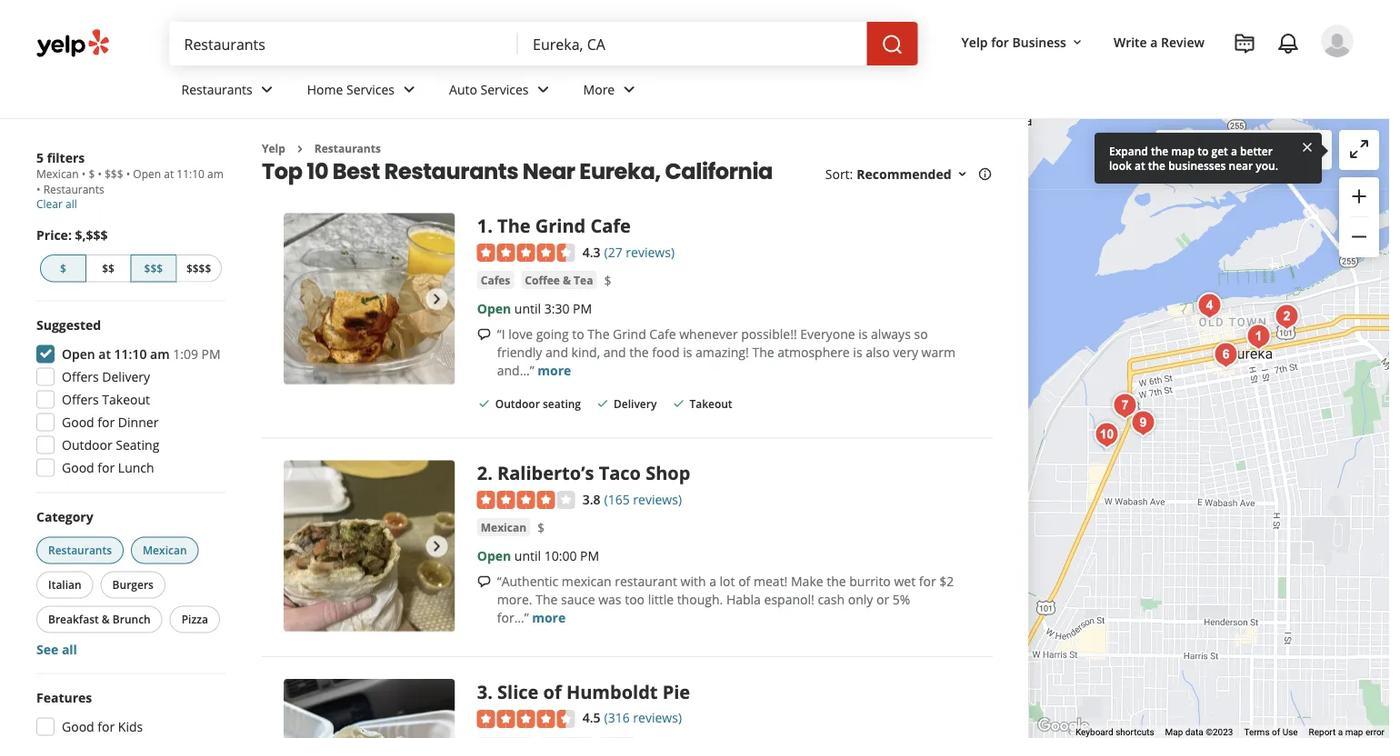 Task type: describe. For each thing, give the bounding box(es) containing it.
as
[[1235, 142, 1248, 159]]

whenever
[[679, 325, 738, 342]]

expand
[[1109, 143, 1148, 158]]

next image for 2 . raliberto's taco shop
[[426, 535, 448, 557]]

though.
[[677, 591, 723, 608]]

2 horizontal spatial of
[[1272, 727, 1280, 738]]

open inside 5 filters mexican • $ • $$$ • open at 11:10 am • restaurants clear all
[[133, 166, 161, 181]]

map for error
[[1345, 727, 1363, 738]]

none field near
[[533, 34, 852, 54]]

business categories element
[[167, 65, 1354, 118]]

the up 4.3 star rating image
[[497, 213, 531, 238]]

good for good for dinner
[[62, 414, 94, 431]]

mexican for the right mexican "button"
[[481, 520, 526, 535]]

offers for offers delivery
[[62, 368, 99, 385]]

is right food
[[683, 343, 692, 361]]

16 info v2 image
[[978, 167, 992, 182]]

kids
[[118, 718, 143, 735]]

zoom in image
[[1348, 185, 1370, 207]]

humboldt
[[566, 679, 658, 704]]

panda cafe image
[[1107, 388, 1143, 424]]

make
[[791, 572, 823, 590]]

write
[[1114, 33, 1147, 50]]

price: $,$$$
[[36, 226, 108, 243]]

little
[[648, 591, 674, 608]]

open until 3:30 pm
[[477, 300, 592, 317]]

the inside "authentic mexican restaurant with a lot of meat!   make the burrito wet for $2 more.  the sauce was too little though.     habla espanol!   cash only or 5% for…"
[[827, 572, 846, 590]]

grind inside "i love going to the grind cafe whenever possible!! everyone is always so friendly and kind, and the food is amazing! the atmosphere is also very warm and…"
[[613, 325, 646, 342]]

(27 reviews)
[[604, 243, 675, 260]]

open at 11:10 am 1:09 pm
[[62, 345, 221, 363]]

for…"
[[497, 609, 529, 626]]

price:
[[36, 226, 72, 243]]

outdoor for outdoor seating
[[495, 396, 540, 411]]

for for lunch
[[98, 459, 115, 476]]

1 horizontal spatial mexican button
[[477, 518, 530, 537]]

coffee & tea
[[525, 272, 593, 287]]

clear all link
[[36, 196, 77, 211]]

"i love going to the grind cafe whenever possible!! everyone is always so friendly and kind, and the food is amazing! the atmosphere is also very warm and…"
[[497, 325, 955, 379]]

(165 reviews)
[[604, 490, 682, 508]]

pm inside "group"
[[201, 345, 221, 363]]

offers takeout
[[62, 391, 150, 408]]

$2
[[939, 572, 954, 590]]

11:10 inside 5 filters mexican • $ • $$$ • open at 11:10 am • restaurants clear all
[[177, 166, 204, 181]]

google image
[[1033, 715, 1093, 738]]

good for good for lunch
[[62, 459, 94, 476]]

for inside "authentic mexican restaurant with a lot of meat!   make the burrito wet for $2 more.  the sauce was too little though.     habla espanol!   cash only or 5% for…"
[[919, 572, 936, 590]]

24 chevron down v2 image
[[532, 79, 554, 100]]

slideshow element for 1
[[284, 213, 455, 385]]

espanol!
[[764, 591, 814, 608]]

restaurants inside button
[[48, 543, 112, 558]]

$ inside 5 filters mexican • $ • $$$ • open at 11:10 am • restaurants clear all
[[89, 166, 95, 181]]

report
[[1309, 727, 1336, 738]]

16 speech v2 image
[[477, 575, 492, 589]]

slice
[[497, 679, 539, 704]]

write a review link
[[1106, 25, 1212, 58]]

restaurants inside 5 filters mexican • $ • $$$ • open at 11:10 am • restaurants clear all
[[43, 181, 104, 196]]

was
[[598, 591, 621, 608]]

los bagels image
[[1191, 288, 1228, 324]]

open for open until 10:00 pm
[[477, 547, 511, 564]]

map region
[[978, 0, 1390, 738]]

with
[[680, 572, 706, 590]]

you.
[[1256, 158, 1278, 173]]

at inside 5 filters mexican • $ • $$$ • open at 11:10 am • restaurants clear all
[[164, 166, 174, 181]]

the down possible!!
[[752, 343, 774, 361]]

Near text field
[[533, 34, 852, 54]]

of inside "authentic mexican restaurant with a lot of meat!   make the burrito wet for $2 more.  the sauce was too little though.     habla espanol!   cash only or 5% for…"
[[738, 572, 750, 590]]

next image for 1 . the grind cafe
[[426, 288, 448, 310]]

previous image
[[291, 535, 313, 557]]

auto
[[449, 81, 477, 98]]

always
[[871, 325, 911, 342]]

keyboard shortcuts button
[[1075, 726, 1154, 738]]

more link for raliberto's
[[532, 609, 566, 626]]

coffee & tea button
[[521, 271, 597, 289]]

$,$$$
[[75, 226, 108, 243]]

& for coffee
[[563, 272, 571, 287]]

price: $,$$$ group
[[36, 225, 225, 286]]

slideshow element for 2
[[284, 460, 455, 632]]

for for dinner
[[98, 414, 115, 431]]

1 vertical spatial all
[[62, 641, 77, 658]]

map
[[1165, 727, 1183, 738]]

data
[[1185, 727, 1203, 738]]

offers delivery
[[62, 368, 150, 385]]

& for breakfast
[[102, 612, 110, 627]]

very
[[893, 343, 918, 361]]

1 horizontal spatial the grind cafe image
[[1240, 319, 1277, 355]]

slice of humboldt pie link
[[497, 679, 690, 704]]

$$$$
[[186, 261, 211, 276]]

raliberto's taco shop image
[[1268, 299, 1305, 335]]

going
[[536, 325, 569, 342]]

3:30
[[544, 300, 570, 317]]

1 vertical spatial restaurants link
[[314, 141, 381, 156]]

2 and from the left
[[603, 343, 626, 361]]

lunch
[[118, 459, 154, 476]]

expand the map to get a better look at the businesses near you.
[[1109, 143, 1278, 173]]

4.3
[[583, 243, 601, 260]]

5%
[[893, 591, 910, 608]]

filters
[[47, 149, 85, 166]]

1 and from the left
[[545, 343, 568, 361]]

get
[[1211, 143, 1228, 158]]

16 speech v2 image
[[477, 327, 492, 342]]

so
[[914, 325, 928, 342]]

restaurants button
[[36, 537, 124, 564]]

2
[[477, 460, 487, 485]]

$ button
[[40, 255, 86, 282]]

search image
[[881, 34, 903, 56]]

features
[[36, 689, 92, 706]]

1 vertical spatial of
[[543, 679, 562, 704]]

outdoor seating
[[495, 396, 581, 411]]

good for dinner
[[62, 414, 159, 431]]

eureka,
[[579, 156, 661, 186]]

zoom out image
[[1348, 226, 1370, 248]]

3.8 star rating image
[[477, 491, 575, 509]]

tacos el gallo image
[[1088, 417, 1125, 453]]

top 10 best restaurants near eureka, california
[[262, 156, 773, 186]]

kind,
[[571, 343, 600, 361]]

0 horizontal spatial takeout
[[102, 391, 150, 408]]

16 checkmark v2 image for takeout
[[671, 396, 686, 411]]

0 horizontal spatial the grind cafe image
[[284, 213, 455, 385]]

sauce
[[561, 591, 595, 608]]

open for open until 3:30 pm
[[477, 300, 511, 317]]

raliberto's
[[497, 460, 594, 485]]

user actions element
[[947, 23, 1379, 135]]

amazing!
[[696, 343, 749, 361]]

clear
[[36, 196, 63, 211]]

$$$ inside 5 filters mexican • $ • $$$ • open at 11:10 am • restaurants clear all
[[105, 166, 123, 181]]

terms
[[1244, 727, 1270, 738]]

more.
[[497, 591, 532, 608]]

breakfast & brunch
[[48, 612, 151, 627]]

1
[[477, 213, 487, 238]]

services for auto services
[[480, 81, 529, 98]]

for for kids
[[98, 718, 115, 735]]

cafes link
[[477, 271, 514, 289]]

group containing features
[[31, 689, 225, 738]]

am inside 5 filters mexican • $ • $$$ • open at 11:10 am • restaurants clear all
[[207, 166, 224, 181]]

burgers button
[[101, 571, 165, 599]]

yelp for business button
[[954, 25, 1092, 58]]

food
[[652, 343, 680, 361]]

a inside expand the map to get a better look at the businesses near you.
[[1231, 143, 1237, 158]]

near
[[523, 156, 575, 186]]

coffee & tea link
[[521, 271, 597, 289]]

more for the
[[537, 361, 571, 379]]

to for the
[[572, 325, 584, 342]]

best
[[333, 156, 380, 186]]

0 horizontal spatial at
[[98, 345, 111, 363]]

$$ button
[[86, 255, 130, 282]]

expand map image
[[1348, 138, 1370, 160]]

sort:
[[825, 165, 853, 183]]

0 vertical spatial restaurants link
[[167, 65, 292, 118]]

love
[[508, 325, 533, 342]]

0 vertical spatial cafe
[[590, 213, 631, 238]]

map for moves
[[1252, 142, 1279, 159]]

paul's live from new york pizza image
[[1208, 337, 1244, 373]]

reviews) for cafe
[[626, 243, 675, 260]]

(27
[[604, 243, 622, 260]]

error
[[1365, 727, 1385, 738]]

1 vertical spatial 11:10
[[114, 345, 147, 363]]

burgers
[[112, 577, 154, 592]]



Task type: locate. For each thing, give the bounding box(es) containing it.
0 vertical spatial &
[[563, 272, 571, 287]]

1 horizontal spatial of
[[738, 572, 750, 590]]

2 vertical spatial reviews)
[[633, 709, 682, 727]]

1 horizontal spatial takeout
[[689, 396, 732, 411]]

mexican button
[[477, 518, 530, 537], [131, 537, 199, 564]]

mexican down filters at the left
[[36, 166, 79, 181]]

1 vertical spatial $$$
[[144, 261, 163, 276]]

1 good from the top
[[62, 414, 94, 431]]

restaurant
[[615, 572, 677, 590]]

at inside expand the map to get a better look at the businesses near you.
[[1135, 158, 1145, 173]]

4.5
[[583, 709, 601, 727]]

24 chevron down v2 image for restaurants
[[256, 79, 278, 100]]

yelp for yelp for business
[[961, 33, 988, 50]]

24 chevron down v2 image inside "home services" link
[[398, 79, 420, 100]]

5
[[36, 149, 44, 166]]

cafes button
[[477, 271, 514, 289]]

group containing suggested
[[31, 316, 225, 482]]

3 . from the top
[[487, 679, 493, 704]]

2 horizontal spatial mexican
[[481, 520, 526, 535]]

16 checkmark v2 image left outdoor seating
[[477, 396, 492, 411]]

of
[[738, 572, 750, 590], [543, 679, 562, 704], [1272, 727, 1280, 738]]

1 horizontal spatial delivery
[[614, 396, 657, 411]]

for left "business"
[[991, 33, 1009, 50]]

0 vertical spatial to
[[1198, 143, 1209, 158]]

possible!!
[[741, 325, 797, 342]]

0 vertical spatial all
[[65, 196, 77, 211]]

reviews) inside 'link'
[[633, 709, 682, 727]]

the up cash
[[827, 572, 846, 590]]

cafes
[[481, 272, 510, 287]]

2 until from the top
[[514, 547, 541, 564]]

(316
[[604, 709, 630, 727]]

mexican inside 5 filters mexican • $ • $$$ • open at 11:10 am • restaurants clear all
[[36, 166, 79, 181]]

1 vertical spatial grind
[[613, 325, 646, 342]]

. for 2
[[487, 460, 493, 485]]

1 vertical spatial until
[[514, 547, 541, 564]]

1 vertical spatial .
[[487, 460, 493, 485]]

expand the map to get a better look at the businesses near you. tooltip
[[1095, 133, 1322, 184]]

• down 5
[[36, 181, 40, 196]]

more for raliberto's
[[532, 609, 566, 626]]

$$$
[[105, 166, 123, 181], [144, 261, 163, 276]]

restaurants link right the 16 chevron right v2 image
[[314, 141, 381, 156]]

pm up mexican
[[580, 547, 599, 564]]

none field find
[[184, 34, 504, 54]]

for down offers takeout
[[98, 414, 115, 431]]

1 horizontal spatial restaurants link
[[314, 141, 381, 156]]

the
[[1151, 143, 1168, 158], [1148, 158, 1165, 173], [629, 343, 649, 361], [827, 572, 846, 590]]

1 horizontal spatial yelp
[[961, 33, 988, 50]]

yelp
[[961, 33, 988, 50], [262, 141, 285, 156]]

more link
[[537, 361, 571, 379], [532, 609, 566, 626]]

• up price: $,$$$ group
[[126, 166, 130, 181]]

$$$$ button
[[177, 255, 222, 282]]

2 vertical spatial mexican
[[143, 543, 187, 558]]

None search field
[[170, 22, 921, 65]]

. for 1
[[487, 213, 493, 238]]

grind right going at the top left of page
[[613, 325, 646, 342]]

breakfast & brunch button
[[36, 606, 162, 633]]

1 services from the left
[[346, 81, 395, 98]]

& left brunch
[[102, 612, 110, 627]]

a left lot
[[709, 572, 716, 590]]

mexican
[[562, 572, 612, 590]]

1 horizontal spatial at
[[164, 166, 174, 181]]

until for raliberto's
[[514, 547, 541, 564]]

1 horizontal spatial am
[[207, 166, 224, 181]]

pm
[[573, 300, 592, 317], [201, 345, 221, 363], [580, 547, 599, 564]]

reviews) down shop
[[633, 490, 682, 508]]

1 vertical spatial to
[[572, 325, 584, 342]]

offers down "offers delivery" at the left
[[62, 391, 99, 408]]

2 slideshow element from the top
[[284, 460, 455, 632]]

1 vertical spatial good
[[62, 459, 94, 476]]

keyboard shortcuts
[[1075, 727, 1154, 738]]

open up 16 speech v2 icon at the left of page
[[477, 547, 511, 564]]

• up '$,$$$'
[[98, 166, 102, 181]]

mexican button up burgers
[[131, 537, 199, 564]]

24 chevron down v2 image right more
[[618, 79, 640, 100]]

terms of use link
[[1244, 727, 1298, 738]]

1 horizontal spatial 11:10
[[177, 166, 204, 181]]

services left 24 chevron down v2 image at the top of the page
[[480, 81, 529, 98]]

taco
[[599, 460, 641, 485]]

next image left cafes button
[[426, 288, 448, 310]]

friendly
[[497, 343, 542, 361]]

is up 'also'
[[858, 325, 868, 342]]

reviews)
[[626, 243, 675, 260], [633, 490, 682, 508], [633, 709, 682, 727]]

see
[[36, 641, 58, 658]]

pm right 1:09 in the top of the page
[[201, 345, 221, 363]]

home services link
[[292, 65, 435, 118]]

16 checkmark v2 image for outdoor seating
[[477, 396, 492, 411]]

the inside "authentic mexican restaurant with a lot of meat!   make the burrito wet for $2 more.  the sauce was too little though.     habla espanol!   cash only or 5% for…"
[[536, 591, 558, 608]]

1 vertical spatial delivery
[[614, 396, 657, 411]]

yelp for yelp link
[[262, 141, 285, 156]]

all inside 5 filters mexican • $ • $$$ • open at 11:10 am • restaurants clear all
[[65, 196, 77, 211]]

"i
[[497, 325, 505, 342]]

$$$ inside button
[[144, 261, 163, 276]]

map left get
[[1171, 143, 1195, 158]]

the right "expand"
[[1151, 143, 1168, 158]]

1 vertical spatial mexican
[[481, 520, 526, 535]]

until for the
[[514, 300, 541, 317]]

a inside "authentic mexican restaurant with a lot of meat!   make the burrito wet for $2 more.  the sauce was too little though.     habla espanol!   cash only or 5% for…"
[[709, 572, 716, 590]]

next image left mexican link
[[426, 535, 448, 557]]

1 until from the top
[[514, 300, 541, 317]]

is
[[858, 325, 868, 342], [683, 343, 692, 361], [853, 343, 862, 361]]

0 vertical spatial $$$
[[105, 166, 123, 181]]

0 horizontal spatial cafe
[[590, 213, 631, 238]]

0 vertical spatial am
[[207, 166, 224, 181]]

yelp inside button
[[961, 33, 988, 50]]

16 chevron down v2 image
[[1070, 35, 1085, 50]]

mexican
[[36, 166, 79, 181], [481, 520, 526, 535], [143, 543, 187, 558]]

and right kind,
[[603, 343, 626, 361]]

mexican down 3.8 star rating image
[[481, 520, 526, 535]]

delivery down the open at 11:10 am 1:09 pm
[[102, 368, 150, 385]]

2 24 chevron down v2 image from the left
[[398, 79, 420, 100]]

3 24 chevron down v2 image from the left
[[618, 79, 640, 100]]

2 . from the top
[[487, 460, 493, 485]]

open up price: $,$$$ group
[[133, 166, 161, 181]]

projects image
[[1234, 33, 1255, 55]]

for for business
[[991, 33, 1009, 50]]

a right report
[[1338, 727, 1343, 738]]

0 horizontal spatial am
[[150, 345, 170, 363]]

1 horizontal spatial services
[[480, 81, 529, 98]]

0 horizontal spatial &
[[102, 612, 110, 627]]

cafe inside "i love going to the grind cafe whenever possible!! everyone is always so friendly and kind, and the food is amazing! the atmosphere is also very warm and…"
[[649, 325, 676, 342]]

$ inside "button"
[[60, 261, 66, 276]]

everyone
[[800, 325, 855, 342]]

1 horizontal spatial and
[[603, 343, 626, 361]]

more
[[583, 81, 615, 98]]

only
[[848, 591, 873, 608]]

1 horizontal spatial none field
[[533, 34, 852, 54]]

24 chevron down v2 image left auto
[[398, 79, 420, 100]]

mexican up burgers
[[143, 543, 187, 558]]

0 horizontal spatial none field
[[184, 34, 504, 54]]

meat!
[[754, 572, 788, 590]]

0 horizontal spatial outdoor
[[62, 436, 112, 454]]

2 vertical spatial pm
[[580, 547, 599, 564]]

16 checkmark v2 image for delivery
[[595, 396, 610, 411]]

am left 1:09 in the top of the page
[[150, 345, 170, 363]]

grind
[[535, 213, 586, 238], [613, 325, 646, 342]]

0 vertical spatial more
[[537, 361, 571, 379]]

pizza button
[[170, 606, 220, 633]]

0 horizontal spatial mexican
[[36, 166, 79, 181]]

tea
[[574, 272, 593, 287]]

bulldoggies image
[[1125, 405, 1161, 441]]

0 horizontal spatial 16 checkmark v2 image
[[477, 396, 492, 411]]

wet
[[894, 572, 916, 590]]

reviews) for shop
[[633, 490, 682, 508]]

1 horizontal spatial mexican
[[143, 543, 187, 558]]

1 vertical spatial next image
[[426, 535, 448, 557]]

1 vertical spatial pm
[[201, 345, 221, 363]]

to left get
[[1198, 143, 1209, 158]]

. left "slice"
[[487, 679, 493, 704]]

2 good from the top
[[62, 459, 94, 476]]

2 services from the left
[[480, 81, 529, 98]]

24 chevron down v2 image inside more link
[[618, 79, 640, 100]]

& left tea
[[563, 272, 571, 287]]

0 horizontal spatial restaurants link
[[167, 65, 292, 118]]

0 horizontal spatial yelp
[[262, 141, 285, 156]]

1:09
[[173, 345, 198, 363]]

for left "$2"
[[919, 572, 936, 590]]

cafe
[[590, 213, 631, 238], [649, 325, 676, 342]]

1 horizontal spatial map
[[1252, 142, 1279, 159]]

for down outdoor seating at left bottom
[[98, 459, 115, 476]]

1 vertical spatial am
[[150, 345, 170, 363]]

3.8 link
[[583, 489, 601, 508]]

search as map moves
[[1192, 142, 1321, 159]]

businesses
[[1168, 158, 1226, 173]]

raliberto's taco shop image
[[284, 460, 455, 632]]

the down "authentic
[[536, 591, 558, 608]]

1 vertical spatial outdoor
[[62, 436, 112, 454]]

16 checkmark v2 image down food
[[671, 396, 686, 411]]

for inside button
[[991, 33, 1009, 50]]

1 horizontal spatial $$$
[[144, 261, 163, 276]]

home
[[307, 81, 343, 98]]

24 chevron down v2 image
[[256, 79, 278, 100], [398, 79, 420, 100], [618, 79, 640, 100]]

to for get
[[1198, 143, 1209, 158]]

0 vertical spatial good
[[62, 414, 94, 431]]

restaurants link up yelp link
[[167, 65, 292, 118]]

1 vertical spatial &
[[102, 612, 110, 627]]

0 vertical spatial pm
[[573, 300, 592, 317]]

good for kids
[[62, 718, 143, 735]]

keyboard
[[1075, 727, 1113, 738]]

16 chevron down v2 image
[[955, 167, 970, 182]]

am left top
[[207, 166, 224, 181]]

and down going at the top left of page
[[545, 343, 568, 361]]

1 horizontal spatial &
[[563, 272, 571, 287]]

slideshow element
[[284, 213, 455, 385], [284, 460, 455, 632]]

services
[[346, 81, 395, 98], [480, 81, 529, 98]]

open for open at 11:10 am 1:09 pm
[[62, 345, 95, 363]]

0 horizontal spatial $$$
[[105, 166, 123, 181]]

map right the as
[[1252, 142, 1279, 159]]

0 vertical spatial grind
[[535, 213, 586, 238]]

0 vertical spatial 11:10
[[177, 166, 204, 181]]

takeout up dinner
[[102, 391, 150, 408]]

16 checkmark v2 image
[[477, 396, 492, 411], [595, 396, 610, 411], [671, 396, 686, 411]]

raliberto's taco shop link
[[497, 460, 690, 485]]

shortcuts
[[1116, 727, 1154, 738]]

good down features
[[62, 718, 94, 735]]

24 chevron down v2 image for home services
[[398, 79, 420, 100]]

1 vertical spatial cafe
[[649, 325, 676, 342]]

the right look
[[1148, 158, 1165, 173]]

yelp link
[[262, 141, 285, 156]]

None field
[[184, 34, 504, 54], [533, 34, 852, 54]]

a right get
[[1231, 143, 1237, 158]]

the grind cafe image
[[284, 213, 455, 385], [1240, 319, 1277, 355]]

yelp for business
[[961, 33, 1066, 50]]

11:10
[[177, 166, 204, 181], [114, 345, 147, 363]]

0 horizontal spatial 24 chevron down v2 image
[[256, 79, 278, 100]]

reviews) down pie
[[633, 709, 682, 727]]

at right look
[[1135, 158, 1145, 173]]

top
[[262, 156, 302, 186]]

home services
[[307, 81, 395, 98]]

yelp left the 16 chevron right v2 image
[[262, 141, 285, 156]]

for left kids
[[98, 718, 115, 735]]

pizza
[[182, 612, 208, 627]]

pm right '3:30'
[[573, 300, 592, 317]]

notifications image
[[1277, 33, 1299, 55]]

. up 3.8 star rating image
[[487, 460, 493, 485]]

reviews) for humboldt
[[633, 709, 682, 727]]

0 vertical spatial slideshow element
[[284, 213, 455, 385]]

1 16 checkmark v2 image from the left
[[477, 396, 492, 411]]

atmosphere
[[777, 343, 850, 361]]

until up love
[[514, 300, 541, 317]]

1 24 chevron down v2 image from the left
[[256, 79, 278, 100]]

0 horizontal spatial 11:10
[[114, 345, 147, 363]]

1 . from the top
[[487, 213, 493, 238]]

mexican for the left mexican "button"
[[143, 543, 187, 558]]

2 vertical spatial good
[[62, 718, 94, 735]]

close image
[[1300, 139, 1315, 155]]

business
[[1012, 33, 1066, 50]]

offers up offers takeout
[[62, 368, 99, 385]]

1 vertical spatial reviews)
[[633, 490, 682, 508]]

at up price: $,$$$ group
[[164, 166, 174, 181]]

2 vertical spatial of
[[1272, 727, 1280, 738]]

burrito
[[849, 572, 891, 590]]

seating
[[543, 396, 581, 411]]

more
[[537, 361, 571, 379], [532, 609, 566, 626]]

pm for 1 . the grind cafe
[[573, 300, 592, 317]]

good
[[62, 414, 94, 431], [62, 459, 94, 476], [62, 718, 94, 735]]

2 horizontal spatial 24 chevron down v2 image
[[618, 79, 640, 100]]

to inside "i love going to the grind cafe whenever possible!! everyone is always so friendly and kind, and the food is amazing! the atmosphere is also very warm and…"
[[572, 325, 584, 342]]

group containing category
[[33, 508, 225, 659]]

the left food
[[629, 343, 649, 361]]

to up kind,
[[572, 325, 584, 342]]

1 horizontal spatial grind
[[613, 325, 646, 342]]

next image
[[426, 288, 448, 310], [426, 535, 448, 557]]

$$$ up '$,$$$'
[[105, 166, 123, 181]]

the inside "i love going to the grind cafe whenever possible!! everyone is always so friendly and kind, and the food is amazing! the atmosphere is also very warm and…"
[[629, 343, 649, 361]]

open up "i at the left top
[[477, 300, 511, 317]]

all
[[65, 196, 77, 211], [62, 641, 77, 658]]

. up 4.3 star rating image
[[487, 213, 493, 238]]

&
[[563, 272, 571, 287], [102, 612, 110, 627]]

0 horizontal spatial to
[[572, 325, 584, 342]]

1 horizontal spatial 24 chevron down v2 image
[[398, 79, 420, 100]]

services right home
[[346, 81, 395, 98]]

none field up business categories "element"
[[533, 34, 852, 54]]

near
[[1229, 158, 1253, 173]]

previous image
[[291, 288, 313, 310]]

2 horizontal spatial map
[[1345, 727, 1363, 738]]

outdoor down and…"
[[495, 396, 540, 411]]

open until 10:00 pm
[[477, 547, 599, 564]]

2 none field from the left
[[533, 34, 852, 54]]

more down sauce
[[532, 609, 566, 626]]

0 horizontal spatial of
[[543, 679, 562, 704]]

4.3 star rating image
[[477, 244, 575, 262]]

more link up seating
[[537, 361, 571, 379]]

more link down sauce
[[532, 609, 566, 626]]

3 good from the top
[[62, 718, 94, 735]]

see all
[[36, 641, 77, 658]]

2 horizontal spatial 16 checkmark v2 image
[[671, 396, 686, 411]]

better
[[1240, 143, 1273, 158]]

all right see
[[62, 641, 77, 658]]

"authentic mexican restaurant with a lot of meat!   make the burrito wet for $2 more.  the sauce was too little though.     habla espanol!   cash only or 5% for…"
[[497, 572, 954, 626]]

more up seating
[[537, 361, 571, 379]]

mexican button down 3.8 star rating image
[[477, 518, 530, 537]]

at up "offers delivery" at the left
[[98, 345, 111, 363]]

a inside "link"
[[1150, 33, 1158, 50]]

0 vertical spatial more link
[[537, 361, 571, 379]]

4.5 star rating image
[[477, 710, 575, 728]]

1 vertical spatial offers
[[62, 391, 99, 408]]

lot
[[720, 572, 735, 590]]

pm for 2 . raliberto's taco shop
[[580, 547, 599, 564]]

16 chevron right v2 image
[[293, 142, 307, 156]]

0 horizontal spatial mexican button
[[131, 537, 199, 564]]

open down the 'suggested' on the top
[[62, 345, 95, 363]]

1 horizontal spatial to
[[1198, 143, 1209, 158]]

warm
[[921, 343, 955, 361]]

1 vertical spatial more link
[[532, 609, 566, 626]]

good down outdoor seating at left bottom
[[62, 459, 94, 476]]

1 horizontal spatial cafe
[[649, 325, 676, 342]]

0 horizontal spatial delivery
[[102, 368, 150, 385]]

2 next image from the top
[[426, 535, 448, 557]]

all right the clear
[[65, 196, 77, 211]]

until up "authentic
[[514, 547, 541, 564]]

• down filters at the left
[[82, 166, 86, 181]]

grind up 4.3 link
[[535, 213, 586, 238]]

0 vertical spatial .
[[487, 213, 493, 238]]

use
[[1282, 727, 1298, 738]]

0 horizontal spatial and
[[545, 343, 568, 361]]

Find text field
[[184, 34, 504, 54]]

services for home services
[[346, 81, 395, 98]]

is left 'also'
[[853, 343, 862, 361]]

a right write
[[1150, 33, 1158, 50]]

map inside expand the map to get a better look at the businesses near you.
[[1171, 143, 1195, 158]]

ruby a. image
[[1321, 25, 1354, 57]]

cafe up food
[[649, 325, 676, 342]]

1 offers from the top
[[62, 368, 99, 385]]

$$$ right $$
[[144, 261, 163, 276]]

0 vertical spatial mexican
[[36, 166, 79, 181]]

cafe up '(27'
[[590, 213, 631, 238]]

more link for the
[[537, 361, 571, 379]]

of left the use
[[1272, 727, 1280, 738]]

2 vertical spatial .
[[487, 679, 493, 704]]

©2023
[[1206, 727, 1233, 738]]

of right "slice"
[[543, 679, 562, 704]]

the up kind,
[[588, 325, 610, 342]]

the grind cafe link
[[497, 213, 631, 238]]

reviews) right '(27'
[[626, 243, 675, 260]]

of right lot
[[738, 572, 750, 590]]

good down offers takeout
[[62, 414, 94, 431]]

outdoor for outdoor seating
[[62, 436, 112, 454]]

.
[[487, 213, 493, 238], [487, 460, 493, 485], [487, 679, 493, 704]]

2 16 checkmark v2 image from the left
[[595, 396, 610, 411]]

(27 reviews) link
[[604, 241, 675, 261]]

24 chevron down v2 image left home
[[256, 79, 278, 100]]

1 none field from the left
[[184, 34, 504, 54]]

1 horizontal spatial outdoor
[[495, 396, 540, 411]]

4.3 link
[[583, 241, 601, 261]]

. for 3
[[487, 679, 493, 704]]

0 vertical spatial offers
[[62, 368, 99, 385]]

0 horizontal spatial grind
[[535, 213, 586, 238]]

0 vertical spatial reviews)
[[626, 243, 675, 260]]

delivery down food
[[614, 396, 657, 411]]

0 vertical spatial of
[[738, 572, 750, 590]]

auto services link
[[435, 65, 569, 118]]

10:00
[[544, 547, 577, 564]]

restaurants inside business categories "element"
[[181, 81, 252, 98]]

0 horizontal spatial map
[[1171, 143, 1195, 158]]

group
[[1339, 177, 1379, 257], [31, 316, 225, 482], [33, 508, 225, 659], [31, 689, 225, 738]]

(165 reviews) link
[[604, 489, 682, 508]]

3 16 checkmark v2 image from the left
[[671, 396, 686, 411]]

0 vertical spatial delivery
[[102, 368, 150, 385]]

category
[[36, 508, 93, 525]]

takeout down amazing!
[[689, 396, 732, 411]]

24 chevron down v2 image for more
[[618, 79, 640, 100]]

16 checkmark v2 image right seating
[[595, 396, 610, 411]]

4.5 link
[[583, 707, 601, 727]]

map for to
[[1171, 143, 1195, 158]]

1 horizontal spatial 16 checkmark v2 image
[[595, 396, 610, 411]]

good for good for kids
[[62, 718, 94, 735]]

2 horizontal spatial at
[[1135, 158, 1145, 173]]

outdoor up good for lunch
[[62, 436, 112, 454]]

0 vertical spatial next image
[[426, 288, 448, 310]]

1 vertical spatial slideshow element
[[284, 460, 455, 632]]

1 slideshow element from the top
[[284, 213, 455, 385]]

review
[[1161, 33, 1205, 50]]

(316 reviews) link
[[604, 707, 682, 727]]

2 offers from the top
[[62, 391, 99, 408]]

brunch
[[113, 612, 151, 627]]

to inside expand the map to get a better look at the businesses near you.
[[1198, 143, 1209, 158]]

1 next image from the top
[[426, 288, 448, 310]]

none field up home services
[[184, 34, 504, 54]]

map left error
[[1345, 727, 1363, 738]]

offers for offers takeout
[[62, 391, 99, 408]]

yelp left "business"
[[961, 33, 988, 50]]

0 vertical spatial yelp
[[961, 33, 988, 50]]

and
[[545, 343, 568, 361], [603, 343, 626, 361]]

(316 reviews)
[[604, 709, 682, 727]]

0 vertical spatial until
[[514, 300, 541, 317]]



Task type: vqa. For each thing, say whether or not it's contained in the screenshot.
left Ruby
no



